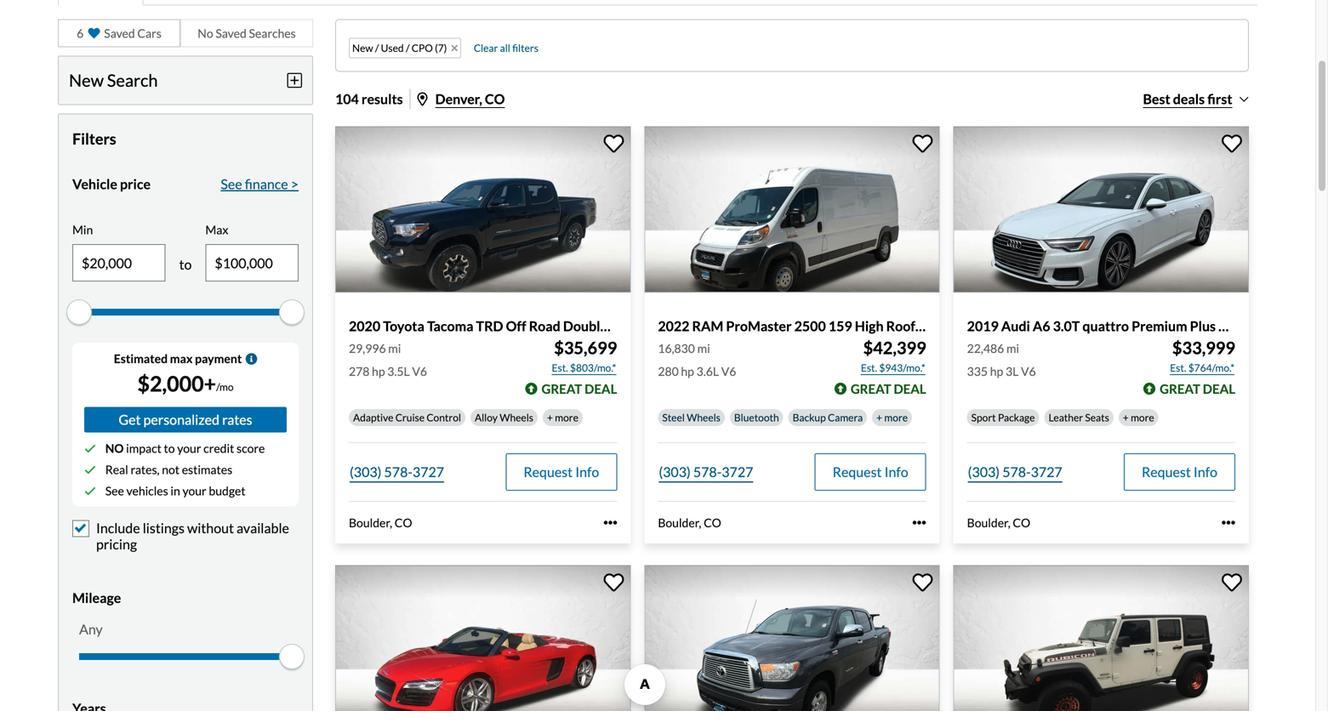 Task type: vqa. For each thing, say whether or not it's contained in the screenshot.
first Info from left
yes



Task type: locate. For each thing, give the bounding box(es) containing it.
0 horizontal spatial 578-
[[384, 464, 413, 480]]

boulder, co
[[349, 516, 412, 530], [658, 516, 721, 530], [967, 516, 1031, 530]]

3 mi from the left
[[1007, 341, 1019, 356]]

1 horizontal spatial ellipsis h image
[[1222, 516, 1236, 530]]

1 horizontal spatial mi
[[697, 341, 710, 356]]

tab
[[58, 0, 143, 5], [143, 0, 363, 5]]

request info for $33,999
[[1142, 464, 1218, 480]]

(303) down steel at the bottom of the page
[[659, 464, 691, 480]]

great deal down est. $803/mo.* button
[[542, 381, 617, 396]]

2019
[[967, 318, 999, 334]]

1 horizontal spatial request info
[[833, 464, 908, 480]]

2 horizontal spatial deal
[[1203, 381, 1236, 396]]

info for $33,999
[[1194, 464, 1218, 480]]

2 ellipsis h image from the left
[[1222, 516, 1236, 530]]

1 info from the left
[[575, 464, 599, 480]]

1 hp from the left
[[372, 364, 385, 379]]

1 + more from the left
[[547, 411, 579, 424]]

bright white clearcoat 2018 jeep wrangler jk unlimited rubicon recon 4wd suv / crossover four-wheel drive automatic image
[[954, 565, 1249, 711]]

new / used / cpo (7)
[[352, 42, 447, 54]]

1 (303) from the left
[[350, 464, 382, 480]]

0 horizontal spatial ellipsis h image
[[913, 516, 926, 530]]

2 (303) 578-3727 button from the left
[[658, 453, 754, 491]]

wheels right steel at the bottom of the page
[[687, 411, 721, 424]]

1 vertical spatial check image
[[84, 485, 96, 497]]

(303) 578-3727 button for $42,399
[[658, 453, 754, 491]]

1 horizontal spatial 3727
[[722, 464, 753, 480]]

2 / from the left
[[406, 42, 410, 54]]

hp for $33,999
[[990, 364, 1003, 379]]

boulder, for $35,699
[[349, 516, 392, 530]]

1 horizontal spatial +
[[877, 411, 882, 424]]

boulder, for $33,999
[[967, 516, 1011, 530]]

3 boulder, from the left
[[967, 516, 1011, 530]]

est. for $35,699
[[552, 362, 568, 374]]

new inside dropdown button
[[69, 70, 104, 91]]

3 hp from the left
[[990, 364, 1003, 379]]

$764/mo.*
[[1188, 362, 1235, 374]]

mi down audi
[[1007, 341, 1019, 356]]

2 boulder, from the left
[[658, 516, 701, 530]]

1 great from the left
[[542, 381, 582, 396]]

see
[[221, 176, 242, 192], [105, 484, 124, 498]]

2 more from the left
[[884, 411, 908, 424]]

2 mi from the left
[[697, 341, 710, 356]]

1 horizontal spatial request info button
[[815, 453, 926, 491]]

+ more right camera
[[877, 411, 908, 424]]

(303) 578-3727 button down steel wheels
[[658, 453, 754, 491]]

$42,399
[[863, 338, 926, 358]]

3727 down leather
[[1031, 464, 1063, 480]]

+ right alloy wheels
[[547, 411, 553, 424]]

1 horizontal spatial boulder,
[[658, 516, 701, 530]]

mi inside 29,996 mi 278 hp 3.5l v6
[[388, 341, 401, 356]]

280
[[658, 364, 679, 379]]

1 3727 from the left
[[413, 464, 444, 480]]

0 horizontal spatial /
[[375, 42, 379, 54]]

sport package
[[971, 411, 1035, 424]]

0 horizontal spatial new
[[69, 70, 104, 91]]

3 deal from the left
[[1203, 381, 1236, 396]]

package
[[998, 411, 1035, 424]]

+ more down est. $803/mo.* button
[[547, 411, 579, 424]]

2 578- from the left
[[693, 464, 722, 480]]

0 vertical spatial new
[[352, 42, 373, 54]]

1 vertical spatial see
[[105, 484, 124, 498]]

great deal down est. $943/mo.* button at the bottom right of the page
[[851, 381, 926, 396]]

2 check image from the top
[[84, 485, 96, 497]]

0 horizontal spatial deal
[[585, 381, 617, 396]]

wheels right alloy
[[500, 411, 534, 424]]

great for $42,399
[[851, 381, 891, 396]]

estimated max payment
[[114, 351, 242, 366]]

2 wheels from the left
[[687, 411, 721, 424]]

0 horizontal spatial info
[[575, 464, 599, 480]]

3.5l
[[387, 364, 410, 379]]

104
[[335, 91, 359, 107]]

29,996
[[349, 341, 386, 356]]

2 horizontal spatial v6
[[1021, 364, 1036, 379]]

2 request info from the left
[[833, 464, 908, 480]]

2 great from the left
[[851, 381, 891, 396]]

(303) 578-3727 down steel wheels
[[659, 464, 753, 480]]

great down est. $764/mo.* 'button'
[[1160, 381, 1201, 396]]

vehicle
[[72, 176, 117, 192]]

0 horizontal spatial wheels
[[500, 411, 534, 424]]

mi for $42,399
[[697, 341, 710, 356]]

great for $33,999
[[1160, 381, 1201, 396]]

(303) 578-3727
[[350, 464, 444, 480], [659, 464, 753, 480], [968, 464, 1063, 480]]

1 request info button from the left
[[506, 453, 617, 491]]

/
[[375, 42, 379, 54], [406, 42, 410, 54]]

1 horizontal spatial est.
[[861, 362, 877, 374]]

mi inside 16,830 mi 280 hp 3.6l v6
[[697, 341, 710, 356]]

get personalized rates
[[119, 411, 252, 428]]

your for budget
[[183, 484, 207, 498]]

2 horizontal spatial 3727
[[1031, 464, 1063, 480]]

boulder,
[[349, 516, 392, 530], [658, 516, 701, 530], [967, 516, 1011, 530]]

(303) for $42,399
[[659, 464, 691, 480]]

1 horizontal spatial /
[[406, 42, 410, 54]]

new search
[[69, 70, 158, 91]]

deal for $42,399
[[894, 381, 926, 396]]

(303) for $35,699
[[350, 464, 382, 480]]

3 + more from the left
[[1123, 411, 1154, 424]]

0 horizontal spatial saved
[[104, 26, 135, 40]]

3727 down bluetooth at the right
[[722, 464, 753, 480]]

searches
[[249, 26, 296, 40]]

est. inside "$35,699 est. $803/mo.*"
[[552, 362, 568, 374]]

camera
[[828, 411, 863, 424]]

1 578- from the left
[[384, 464, 413, 480]]

1 ellipsis h image from the left
[[913, 516, 926, 530]]

great deal down est. $764/mo.* 'button'
[[1160, 381, 1236, 396]]

deal down $803/mo.*
[[585, 381, 617, 396]]

available
[[237, 520, 289, 536]]

2 horizontal spatial request info button
[[1124, 453, 1236, 491]]

bluetooth
[[734, 411, 779, 424]]

clear all filters button
[[474, 42, 539, 54]]

saved right no
[[216, 26, 247, 40]]

$2,000+
[[137, 371, 216, 397]]

heart image
[[88, 27, 100, 39]]

3 info from the left
[[1194, 464, 1218, 480]]

(303) 578-3727 down package
[[968, 464, 1063, 480]]

1 v6 from the left
[[412, 364, 427, 379]]

boulder, for $42,399
[[658, 516, 701, 530]]

info for $35,699
[[575, 464, 599, 480]]

hp right 278
[[372, 364, 385, 379]]

2 horizontal spatial 578-
[[1003, 464, 1031, 480]]

great deal for $35,699
[[542, 381, 617, 396]]

plus
[[1190, 318, 1216, 334]]

0 horizontal spatial see
[[105, 484, 124, 498]]

0 horizontal spatial v6
[[412, 364, 427, 379]]

+ for $33,999
[[1123, 411, 1129, 424]]

0 horizontal spatial request info
[[524, 464, 599, 480]]

to up real rates, not estimates
[[164, 441, 175, 456]]

to right the min text box on the top left of page
[[179, 256, 192, 273]]

1 horizontal spatial see
[[221, 176, 242, 192]]

1 est. from the left
[[552, 362, 568, 374]]

v6 inside 22,486 mi 335 hp 3l v6
[[1021, 364, 1036, 379]]

search
[[107, 70, 158, 91]]

0 horizontal spatial boulder, co
[[349, 516, 412, 530]]

2 v6 from the left
[[721, 364, 736, 379]]

info
[[575, 464, 599, 480], [885, 464, 908, 480], [1194, 464, 1218, 480]]

estimates
[[182, 462, 232, 477]]

request for $35,699
[[524, 464, 573, 480]]

2 horizontal spatial (303) 578-3727
[[968, 464, 1063, 480]]

+ right seats
[[1123, 411, 1129, 424]]

3 v6 from the left
[[1021, 364, 1036, 379]]

hp for $42,399
[[681, 364, 694, 379]]

new search button
[[69, 56, 302, 104]]

1 request info from the left
[[524, 464, 599, 480]]

v6 right 3l
[[1021, 364, 1036, 379]]

great down est. $803/mo.* button
[[542, 381, 582, 396]]

tab up heart icon
[[58, 0, 143, 5]]

steel
[[662, 411, 685, 424]]

1 horizontal spatial more
[[884, 411, 908, 424]]

backup camera
[[793, 411, 863, 424]]

3 request info button from the left
[[1124, 453, 1236, 491]]

578-
[[384, 464, 413, 480], [693, 464, 722, 480], [1003, 464, 1031, 480]]

+ more right seats
[[1123, 411, 1154, 424]]

2 horizontal spatial boulder,
[[967, 516, 1011, 530]]

1 (303) 578-3727 from the left
[[350, 464, 444, 480]]

see down real at the bottom of the page
[[105, 484, 124, 498]]

adaptive cruise control
[[353, 411, 461, 424]]

ellipsis h image
[[913, 516, 926, 530], [1222, 516, 1236, 530]]

1 horizontal spatial + more
[[877, 411, 908, 424]]

used
[[381, 42, 404, 54]]

deal down '$764/mo.*'
[[1203, 381, 1236, 396]]

boulder, co for $42,399
[[658, 516, 721, 530]]

3727 for $35,699
[[413, 464, 444, 480]]

request info button for $35,699
[[506, 453, 617, 491]]

578- down package
[[1003, 464, 1031, 480]]

hp right 280
[[681, 364, 694, 379]]

denver,
[[435, 91, 482, 107]]

more for $35,699
[[555, 411, 579, 424]]

1 horizontal spatial great
[[851, 381, 891, 396]]

0 horizontal spatial request
[[524, 464, 573, 480]]

1 mi from the left
[[388, 341, 401, 356]]

audi
[[1001, 318, 1030, 334]]

ellipsis h image
[[604, 516, 617, 530]]

3 est. from the left
[[1170, 362, 1186, 374]]

1 horizontal spatial deal
[[894, 381, 926, 396]]

1 horizontal spatial (303) 578-3727
[[659, 464, 753, 480]]

0 horizontal spatial +
[[547, 411, 553, 424]]

map marker alt image
[[417, 92, 428, 106]]

great deal
[[542, 381, 617, 396], [851, 381, 926, 396], [1160, 381, 1236, 396]]

2 boulder, co from the left
[[658, 516, 721, 530]]

1 horizontal spatial info
[[885, 464, 908, 480]]

1 vertical spatial to
[[164, 441, 175, 456]]

2 horizontal spatial (303) 578-3727 button
[[967, 453, 1063, 491]]

2 horizontal spatial + more
[[1123, 411, 1154, 424]]

request info for $35,699
[[524, 464, 599, 480]]

578- down adaptive cruise control
[[384, 464, 413, 480]]

info circle image
[[245, 353, 257, 365]]

2 horizontal spatial (303)
[[968, 464, 1000, 480]]

your for credit
[[177, 441, 201, 456]]

2 (303) 578-3727 from the left
[[659, 464, 753, 480]]

cab
[[610, 318, 634, 334]]

29,996 mi 278 hp 3.5l v6
[[349, 341, 427, 379]]

3 (303) 578-3727 from the left
[[968, 464, 1063, 480]]

0 horizontal spatial (303)
[[350, 464, 382, 480]]

new left used
[[352, 42, 373, 54]]

est. down $33,999
[[1170, 362, 1186, 374]]

check image
[[84, 464, 96, 476], [84, 485, 96, 497]]

2 horizontal spatial mi
[[1007, 341, 1019, 356]]

to
[[179, 256, 192, 273], [164, 441, 175, 456]]

2 horizontal spatial request
[[1142, 464, 1191, 480]]

ellipsis h image for $42,399
[[913, 516, 926, 530]]

2 hp from the left
[[681, 364, 694, 379]]

1 saved from the left
[[104, 26, 135, 40]]

hp left 3l
[[990, 364, 1003, 379]]

0 horizontal spatial (303) 578-3727 button
[[349, 453, 445, 491]]

est. down $35,699
[[552, 362, 568, 374]]

1 horizontal spatial great deal
[[851, 381, 926, 396]]

deal down $943/mo.*
[[894, 381, 926, 396]]

mi down ram
[[697, 341, 710, 356]]

v6 inside 16,830 mi 280 hp 3.6l v6
[[721, 364, 736, 379]]

2 horizontal spatial more
[[1131, 411, 1154, 424]]

1 boulder, from the left
[[349, 516, 392, 530]]

est. for $33,999
[[1170, 362, 1186, 374]]

v6 for $42,399
[[721, 364, 736, 379]]

3 (303) 578-3727 button from the left
[[967, 453, 1063, 491]]

any
[[79, 621, 103, 638]]

2022 ram promaster 2500 159 high roof cargo van fwd
[[658, 318, 1016, 334]]

1 vertical spatial new
[[69, 70, 104, 91]]

3 request from the left
[[1142, 464, 1191, 480]]

charcoal 2013 toyota tundra pickup truck  automatic image
[[644, 565, 940, 711]]

/ left "cpo"
[[406, 42, 410, 54]]

your up the estimates
[[177, 441, 201, 456]]

1 horizontal spatial v6
[[721, 364, 736, 379]]

v6
[[412, 364, 427, 379], [721, 364, 736, 379], [1021, 364, 1036, 379]]

578- for $42,399
[[693, 464, 722, 480]]

listings
[[143, 520, 185, 536]]

more
[[555, 411, 579, 424], [884, 411, 908, 424], [1131, 411, 1154, 424]]

2 horizontal spatial great
[[1160, 381, 1201, 396]]

see left the finance
[[221, 176, 242, 192]]

trd
[[476, 318, 503, 334]]

great down est. $943/mo.* button at the bottom right of the page
[[851, 381, 891, 396]]

/ left used
[[375, 42, 379, 54]]

your right in
[[183, 484, 207, 498]]

great deal for $42,399
[[851, 381, 926, 396]]

tab list
[[58, 0, 1258, 5]]

2 horizontal spatial +
[[1123, 411, 1129, 424]]

mi for $33,999
[[1007, 341, 1019, 356]]

no
[[198, 26, 213, 40]]

hp inside 16,830 mi 280 hp 3.6l v6
[[681, 364, 694, 379]]

more down est. $803/mo.* button
[[555, 411, 579, 424]]

adaptive
[[353, 411, 393, 424]]

est. inside the "$42,399 est. $943/mo.*"
[[861, 362, 877, 374]]

0 vertical spatial your
[[177, 441, 201, 456]]

see vehicles in your budget
[[105, 484, 246, 498]]

0 horizontal spatial boulder,
[[349, 516, 392, 530]]

0 horizontal spatial more
[[555, 411, 579, 424]]

0 horizontal spatial + more
[[547, 411, 579, 424]]

2 request from the left
[[833, 464, 882, 480]]

est. down $42,399
[[861, 362, 877, 374]]

(303) 578-3727 button for $33,999
[[967, 453, 1063, 491]]

0 horizontal spatial est.
[[552, 362, 568, 374]]

1 (303) 578-3727 button from the left
[[349, 453, 445, 491]]

1 + from the left
[[547, 411, 553, 424]]

3 more from the left
[[1131, 411, 1154, 424]]

2 great deal from the left
[[851, 381, 926, 396]]

saved right heart icon
[[104, 26, 135, 40]]

(303) 578-3727 down adaptive cruise control
[[350, 464, 444, 480]]

est.
[[552, 362, 568, 374], [861, 362, 877, 374], [1170, 362, 1186, 374]]

2 info from the left
[[885, 464, 908, 480]]

0 horizontal spatial mi
[[388, 341, 401, 356]]

3 + from the left
[[1123, 411, 1129, 424]]

great deal for $33,999
[[1160, 381, 1236, 396]]

request info for $42,399
[[833, 464, 908, 480]]

2 (303) from the left
[[659, 464, 691, 480]]

not
[[162, 462, 180, 477]]

1 horizontal spatial wheels
[[687, 411, 721, 424]]

22,486 mi 335 hp 3l v6
[[967, 341, 1036, 379]]

2 horizontal spatial boulder, co
[[967, 516, 1031, 530]]

3 3727 from the left
[[1031, 464, 1063, 480]]

1 horizontal spatial new
[[352, 42, 373, 54]]

0 horizontal spatial 3727
[[413, 464, 444, 480]]

2 horizontal spatial est.
[[1170, 362, 1186, 374]]

1 request from the left
[[524, 464, 573, 480]]

3 great from the left
[[1160, 381, 1201, 396]]

(303) 578-3727 button down package
[[967, 453, 1063, 491]]

1 horizontal spatial (303)
[[659, 464, 691, 480]]

filters
[[512, 42, 539, 54]]

1 more from the left
[[555, 411, 579, 424]]

2 horizontal spatial request info
[[1142, 464, 1218, 480]]

2 deal from the left
[[894, 381, 926, 396]]

2 3727 from the left
[[722, 464, 753, 480]]

+ right camera
[[877, 411, 882, 424]]

new left "search"
[[69, 70, 104, 91]]

v6 inside 29,996 mi 278 hp 3.5l v6
[[412, 364, 427, 379]]

2019 audi a6 3.0t quattro premium plus sedan awd
[[967, 318, 1292, 334]]

$42,399 est. $943/mo.*
[[861, 338, 926, 374]]

0 horizontal spatial request info button
[[506, 453, 617, 491]]

0 horizontal spatial (303) 578-3727
[[350, 464, 444, 480]]

3727 down control
[[413, 464, 444, 480]]

v6 for $35,699
[[412, 364, 427, 379]]

(303) down the adaptive in the left bottom of the page
[[350, 464, 382, 480]]

est. inside $33,999 est. $764/mo.*
[[1170, 362, 1186, 374]]

real
[[105, 462, 128, 477]]

3 boulder, co from the left
[[967, 516, 1031, 530]]

0 horizontal spatial to
[[164, 441, 175, 456]]

+ for $35,699
[[547, 411, 553, 424]]

more down est. $943/mo.* button at the bottom right of the page
[[884, 411, 908, 424]]

0 horizontal spatial great
[[542, 381, 582, 396]]

more right seats
[[1131, 411, 1154, 424]]

2 horizontal spatial hp
[[990, 364, 1003, 379]]

great for $35,699
[[542, 381, 582, 396]]

mi inside 22,486 mi 335 hp 3l v6
[[1007, 341, 1019, 356]]

deal
[[585, 381, 617, 396], [894, 381, 926, 396], [1203, 381, 1236, 396]]

0 vertical spatial check image
[[84, 464, 96, 476]]

2 est. from the left
[[861, 362, 877, 374]]

vehicles
[[126, 484, 168, 498]]

3 request info from the left
[[1142, 464, 1218, 480]]

Max text field
[[206, 245, 298, 281]]

22,486
[[967, 341, 1004, 356]]

+ more for $35,699
[[547, 411, 579, 424]]

min
[[72, 223, 93, 237]]

van
[[957, 318, 981, 334]]

estimated
[[114, 351, 168, 366]]

1 horizontal spatial hp
[[681, 364, 694, 379]]

2 horizontal spatial info
[[1194, 464, 1218, 480]]

toyota
[[383, 318, 424, 334]]

new / used / cpo (7) button
[[349, 38, 461, 58]]

0 horizontal spatial great deal
[[542, 381, 617, 396]]

mi up 3.5l
[[388, 341, 401, 356]]

1 tab from the left
[[58, 0, 143, 5]]

3 (303) from the left
[[968, 464, 1000, 480]]

1 deal from the left
[[585, 381, 617, 396]]

1 wheels from the left
[[500, 411, 534, 424]]

1 horizontal spatial (303) 578-3727 button
[[658, 453, 754, 491]]

1 check image from the top
[[84, 464, 96, 476]]

v6 right 3.6l
[[721, 364, 736, 379]]

check image
[[84, 443, 96, 455]]

1 horizontal spatial request
[[833, 464, 882, 480]]

1 horizontal spatial boulder, co
[[658, 516, 721, 530]]

1 boulder, co from the left
[[349, 516, 412, 530]]

hp inside 22,486 mi 335 hp 3l v6
[[990, 364, 1003, 379]]

(303) down sport
[[968, 464, 1000, 480]]

3 great deal from the left
[[1160, 381, 1236, 396]]

578- down steel wheels
[[693, 464, 722, 480]]

tab up no saved searches
[[143, 0, 363, 5]]

3 578- from the left
[[1003, 464, 1031, 480]]

(303) 578-3727 for $33,999
[[968, 464, 1063, 480]]

1 horizontal spatial saved
[[216, 26, 247, 40]]

new inside button
[[352, 42, 373, 54]]

all
[[500, 42, 510, 54]]

2 horizontal spatial great deal
[[1160, 381, 1236, 396]]

2 request info button from the left
[[815, 453, 926, 491]]

hp inside 29,996 mi 278 hp 3.5l v6
[[372, 364, 385, 379]]

1 / from the left
[[375, 42, 379, 54]]

2 + from the left
[[877, 411, 882, 424]]

est. $943/mo.* button
[[860, 359, 926, 376]]

v6 right 3.5l
[[412, 364, 427, 379]]

1 horizontal spatial 578-
[[693, 464, 722, 480]]

$33,999 est. $764/mo.*
[[1170, 338, 1236, 374]]

(303) 578-3727 button down adaptive cruise control
[[349, 453, 445, 491]]

personalized
[[143, 411, 220, 428]]

1 horizontal spatial to
[[179, 256, 192, 273]]

0 horizontal spatial hp
[[372, 364, 385, 379]]

1 great deal from the left
[[542, 381, 617, 396]]

1 vertical spatial your
[[183, 484, 207, 498]]

0 vertical spatial see
[[221, 176, 242, 192]]



Task type: describe. For each thing, give the bounding box(es) containing it.
335
[[967, 364, 988, 379]]

mileage button
[[72, 577, 299, 619]]

3.0t
[[1053, 318, 1080, 334]]

pricing
[[96, 536, 137, 553]]

see finance >
[[221, 176, 299, 192]]

deal for $33,999
[[1203, 381, 1236, 396]]

2020 toyota tacoma trd off road double cab 4wd
[[349, 318, 669, 334]]

a6
[[1033, 318, 1050, 334]]

(303) 578-3727 for $42,399
[[659, 464, 753, 480]]

co for $33,999
[[1013, 516, 1031, 530]]

mileage
[[72, 590, 121, 606]]

104 results
[[335, 91, 403, 107]]

boulder, co for $35,699
[[349, 516, 412, 530]]

578- for $35,699
[[384, 464, 413, 480]]

est. $764/mo.* button
[[1169, 359, 1236, 376]]

4wd
[[637, 318, 669, 334]]

ellipsis h image for $33,999
[[1222, 516, 1236, 530]]

hp for $35,699
[[372, 364, 385, 379]]

boulder, co for $33,999
[[967, 516, 1031, 530]]

wheels for steel wheels
[[687, 411, 721, 424]]

v6 for $33,999
[[1021, 364, 1036, 379]]

seats
[[1085, 411, 1109, 424]]

2 saved from the left
[[216, 26, 247, 40]]

see for see finance >
[[221, 176, 242, 192]]

alloy wheels
[[475, 411, 534, 424]]

new for new search
[[69, 70, 104, 91]]

check image for real rates, not estimates
[[84, 464, 96, 476]]

road
[[529, 318, 561, 334]]

sedan
[[1219, 318, 1256, 334]]

request info button for $42,399
[[815, 453, 926, 491]]

wheels for alloy wheels
[[500, 411, 534, 424]]

(303) 578-3727 for $35,699
[[350, 464, 444, 480]]

more for $33,999
[[1131, 411, 1154, 424]]

request info button for $33,999
[[1124, 453, 1236, 491]]

0 vertical spatial to
[[179, 256, 192, 273]]

white 2019 audi a6 3.0t quattro premium plus sedan awd sedan all-wheel drive automatic image
[[954, 126, 1249, 293]]

$803/mo.*
[[570, 362, 616, 374]]

/mo
[[216, 381, 234, 393]]

results
[[362, 91, 403, 107]]

max
[[205, 223, 228, 237]]

co for $35,699
[[395, 516, 412, 530]]

check image for see vehicles in your budget
[[84, 485, 96, 497]]

278
[[349, 364, 370, 379]]

off
[[506, 318, 526, 334]]

cruise
[[395, 411, 425, 424]]

2 tab from the left
[[143, 0, 363, 5]]

$2,000+ /mo
[[137, 371, 234, 397]]

3.6l
[[697, 364, 719, 379]]

request for $42,399
[[833, 464, 882, 480]]

2500
[[794, 318, 826, 334]]

Min text field
[[73, 245, 165, 281]]

sport
[[971, 411, 996, 424]]

awd
[[1258, 318, 1292, 334]]

new for new / used / cpo (7)
[[352, 42, 373, 54]]

plus square image
[[287, 72, 302, 89]]

ram
[[692, 318, 723, 334]]

without
[[187, 520, 234, 536]]

fwd
[[984, 318, 1016, 334]]

premium
[[1132, 318, 1187, 334]]

roof
[[886, 318, 915, 334]]

2020
[[349, 318, 380, 334]]

get
[[119, 411, 141, 428]]

mi for $35,699
[[388, 341, 401, 356]]

$35,699 est. $803/mo.*
[[552, 338, 617, 374]]

2 + more from the left
[[877, 411, 908, 424]]

est. $803/mo.* button
[[551, 359, 617, 376]]

red 2015 audi r8 quattro v8 spyder awd convertible all-wheel drive automatic image
[[335, 565, 631, 711]]

leather
[[1049, 411, 1083, 424]]

clear
[[474, 42, 498, 54]]

no impact to your credit score
[[105, 441, 265, 456]]

(303) 578-3727 button for $35,699
[[349, 453, 445, 491]]

578- for $33,999
[[1003, 464, 1031, 480]]

leather seats
[[1049, 411, 1109, 424]]

+ more for $33,999
[[1123, 411, 1154, 424]]

denver, co button
[[417, 91, 505, 107]]

6
[[77, 26, 84, 40]]

bright white clearcoat 2022 ram promaster 2500 159 high roof cargo van fwd van front-wheel drive automatic image
[[644, 126, 940, 293]]

filters
[[72, 129, 116, 148]]

black 2020 toyota tacoma trd off road double cab 4wd pickup truck four-wheel drive automatic image
[[335, 126, 631, 293]]

include listings without available pricing
[[96, 520, 289, 553]]

real rates, not estimates
[[105, 462, 232, 477]]

see finance > link
[[221, 174, 299, 195]]

times image
[[451, 43, 458, 53]]

cars
[[137, 26, 162, 40]]

include
[[96, 520, 140, 536]]

steel wheels
[[662, 411, 721, 424]]

credit
[[203, 441, 234, 456]]

request for $33,999
[[1142, 464, 1191, 480]]

co for $42,399
[[704, 516, 721, 530]]

$33,999
[[1172, 338, 1236, 358]]

score
[[237, 441, 265, 456]]

backup
[[793, 411, 826, 424]]

denver, co
[[435, 91, 505, 107]]

$943/mo.*
[[879, 362, 925, 374]]

cargo
[[918, 318, 955, 334]]

est. for $42,399
[[861, 362, 877, 374]]

2022
[[658, 318, 690, 334]]

see for see vehicles in your budget
[[105, 484, 124, 498]]

price
[[120, 176, 151, 192]]

finance
[[245, 176, 288, 192]]

cpo
[[412, 42, 433, 54]]

info for $42,399
[[885, 464, 908, 480]]

3l
[[1006, 364, 1019, 379]]

no
[[105, 441, 124, 456]]

(303) for $33,999
[[968, 464, 1000, 480]]

159
[[829, 318, 852, 334]]

clear all filters
[[474, 42, 539, 54]]

16,830
[[658, 341, 695, 356]]

get personalized rates button
[[84, 407, 287, 433]]

(7)
[[435, 42, 447, 54]]

in
[[171, 484, 180, 498]]

deal for $35,699
[[585, 381, 617, 396]]

3727 for $42,399
[[722, 464, 753, 480]]

max
[[170, 351, 193, 366]]

3727 for $33,999
[[1031, 464, 1063, 480]]

double
[[563, 318, 608, 334]]

saved cars
[[104, 26, 162, 40]]

promaster
[[726, 318, 792, 334]]



